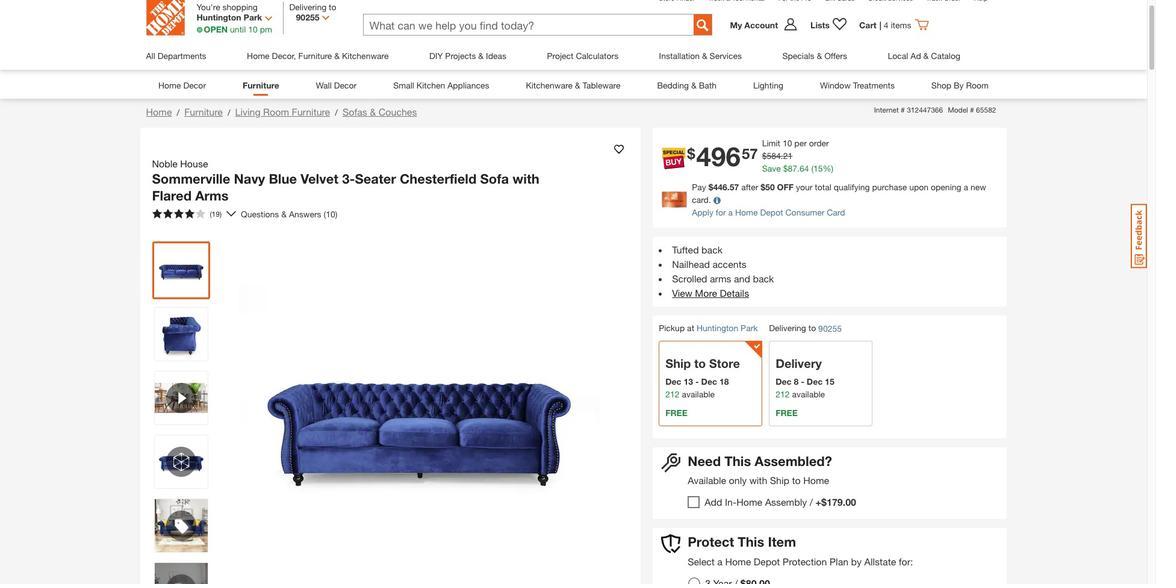 Task type: locate. For each thing, give the bounding box(es) containing it.
for:
[[899, 556, 913, 567]]

available
[[682, 389, 715, 399], [792, 389, 825, 399]]

& left ideas
[[478, 51, 484, 61]]

& left offers
[[817, 51, 822, 61]]

delivering up home decor, furniture & kitchenware link
[[289, 2, 327, 12]]

dec right 8
[[807, 376, 823, 387]]

until
[[230, 24, 246, 34]]

treatments
[[853, 80, 895, 90]]

0 horizontal spatial 10
[[248, 24, 258, 34]]

0 horizontal spatial free
[[666, 408, 688, 418]]

90255
[[296, 12, 320, 22], [819, 323, 842, 334]]

order
[[809, 138, 829, 148]]

0 horizontal spatial 15
[[814, 163, 823, 173]]

bedding
[[657, 80, 689, 90]]

to left 90255 link in the right of the page
[[809, 323, 816, 333]]

0 horizontal spatial room
[[263, 106, 289, 117]]

1 - from the left
[[696, 376, 699, 387]]

home down home decor
[[146, 106, 172, 117]]

wall decor link
[[316, 77, 357, 93]]

0 vertical spatial a
[[964, 182, 968, 192]]

furniture up the living
[[243, 80, 279, 90]]

1 horizontal spatial park
[[741, 323, 758, 333]]

0 horizontal spatial available
[[682, 389, 715, 399]]

1 free from the left
[[666, 408, 688, 418]]

10 inside limit 10 per order $ 584 . 21 save $ 87 . 64 ( 15 %)
[[783, 138, 792, 148]]

1 vertical spatial back
[[753, 273, 774, 284]]

2 vertical spatial a
[[718, 556, 723, 567]]

to inside need this assembled? available only with ship to home
[[792, 475, 801, 486]]

dec left 18
[[701, 376, 717, 387]]

delivering up delivery
[[769, 323, 806, 333]]

0 horizontal spatial delivering
[[289, 2, 327, 12]]

departments
[[158, 51, 206, 61]]

2 212 from the left
[[776, 389, 790, 399]]

by right the 'shop'
[[954, 80, 964, 90]]

a right select
[[718, 556, 723, 567]]

a
[[964, 182, 968, 192], [729, 207, 733, 217], [718, 556, 723, 567]]

delivery dec 8 - dec 15 212 available
[[776, 356, 835, 399]]

free down 8
[[776, 408, 798, 418]]

1 vertical spatial with
[[750, 475, 768, 486]]

pay $ 446.57 after $ 50 off
[[692, 182, 794, 192]]

consumer
[[786, 207, 825, 217]]

2 - from the left
[[801, 376, 805, 387]]

all departments link
[[146, 42, 206, 70]]

1 vertical spatial a
[[729, 207, 733, 217]]

small kitchen appliances
[[393, 80, 489, 90]]

home left decor,
[[247, 51, 270, 61]]

internet # 312447366 model # 65582
[[874, 105, 996, 114]]

1 horizontal spatial 212
[[776, 389, 790, 399]]

park up pm
[[244, 12, 262, 22]]

a left new
[[964, 182, 968, 192]]

0 horizontal spatial -
[[696, 376, 699, 387]]

home decor, furniture & kitchenware
[[247, 51, 389, 61]]

back right 'and'
[[753, 273, 774, 284]]

depot
[[760, 207, 783, 217], [754, 556, 780, 567]]

nailhead
[[672, 258, 710, 270]]

to down assembled?
[[792, 475, 801, 486]]

/ left +$
[[810, 497, 813, 508]]

0 vertical spatial this
[[725, 453, 751, 469]]

1 horizontal spatial ship
[[770, 475, 790, 486]]

qualifying
[[834, 182, 870, 192]]

(10)
[[324, 209, 337, 219]]

1 dec from the left
[[666, 376, 682, 387]]

diy projects & ideas
[[429, 51, 507, 61]]

your
[[796, 182, 813, 192]]

& inside specials & offers link
[[817, 51, 822, 61]]

a right for
[[729, 207, 733, 217]]

1 vertical spatial park
[[741, 323, 758, 333]]

2 available from the left
[[792, 389, 825, 399]]

huntington up open
[[197, 12, 241, 22]]

0 horizontal spatial huntington
[[197, 12, 241, 22]]

delivering to 90255
[[769, 323, 842, 334]]

shop by room link
[[932, 77, 989, 93]]

home down protect
[[725, 556, 751, 567]]

ship up the add in-home assembly / +$ 179.00
[[770, 475, 790, 486]]

2 decor from the left
[[334, 80, 357, 90]]

back up accents
[[702, 244, 723, 255]]

0 horizontal spatial furniture link
[[184, 106, 223, 117]]

None text field
[[363, 14, 682, 36]]

3 dec from the left
[[776, 376, 792, 387]]

1 vertical spatial kitchenware
[[526, 80, 573, 90]]

$ down limit
[[762, 151, 767, 161]]

this left item
[[738, 534, 764, 550]]

kitchenware up the wall decor
[[342, 51, 389, 61]]

noble
[[152, 158, 178, 169]]

dec left 8
[[776, 376, 792, 387]]

0 horizontal spatial ship
[[666, 356, 691, 370]]

this up only
[[725, 453, 751, 469]]

to inside 'ship to store dec 13 - dec 18 212 available'
[[694, 356, 706, 370]]

446.57
[[713, 182, 739, 192]]

with right only
[[750, 475, 768, 486]]

a inside your total qualifying purchase upon opening a new card.
[[964, 182, 968, 192]]

huntington right at
[[697, 323, 739, 333]]

pickup at huntington park
[[659, 323, 758, 333]]

1 horizontal spatial furniture link
[[243, 77, 279, 93]]

back
[[702, 244, 723, 255], [753, 273, 774, 284]]

$ inside $ 496 57
[[687, 145, 695, 162]]

wall
[[316, 80, 332, 90]]

1 horizontal spatial #
[[970, 105, 974, 114]]

/
[[177, 107, 180, 117], [228, 107, 230, 117], [335, 107, 338, 117], [810, 497, 813, 508]]

tableware
[[583, 80, 621, 90]]

2 horizontal spatial a
[[964, 182, 968, 192]]

available down 8
[[792, 389, 825, 399]]

home decor, furniture & kitchenware link
[[247, 42, 389, 70]]

scrolled
[[672, 273, 707, 284]]

1 vertical spatial delivering
[[769, 323, 806, 333]]

room
[[966, 80, 989, 90], [263, 106, 289, 117]]

1 horizontal spatial -
[[801, 376, 805, 387]]

tufted back nailhead accents scrolled arms and back view more details
[[672, 244, 774, 299]]

0 horizontal spatial by
[[851, 556, 862, 567]]

0 horizontal spatial back
[[702, 244, 723, 255]]

$ right after
[[761, 182, 766, 192]]

0 vertical spatial ship
[[666, 356, 691, 370]]

10 up 21
[[783, 138, 792, 148]]

10
[[248, 24, 258, 34], [783, 138, 792, 148]]

by inside protect this item select a home depot protection plan by allstate for:
[[851, 556, 862, 567]]

1 vertical spatial depot
[[754, 556, 780, 567]]

window treatments link
[[820, 77, 895, 93]]

apply for a home depot consumer card link
[[692, 207, 845, 217]]

1 212 from the left
[[666, 389, 680, 399]]

room right the living
[[263, 106, 289, 117]]

1 vertical spatial by
[[851, 556, 862, 567]]

project
[[547, 51, 574, 61]]

velvet
[[301, 171, 339, 187]]

allstate
[[865, 556, 896, 567]]

1 horizontal spatial 10
[[783, 138, 792, 148]]

this inside need this assembled? available only with ship to home
[[725, 453, 751, 469]]

1 vertical spatial this
[[738, 534, 764, 550]]

0 vertical spatial furniture link
[[243, 77, 279, 93]]

furniture down wall
[[292, 106, 330, 117]]

park down details
[[741, 323, 758, 333]]

1 horizontal spatial .
[[797, 163, 800, 173]]

90255 up delivery
[[819, 323, 842, 334]]

delivering inside the delivering to 90255
[[769, 323, 806, 333]]

opening
[[931, 182, 962, 192]]

cart
[[859, 20, 877, 30]]

0 horizontal spatial decor
[[183, 80, 206, 90]]

0 vertical spatial kitchenware
[[342, 51, 389, 61]]

- right 13
[[696, 376, 699, 387]]

- right 8
[[801, 376, 805, 387]]

$ left 496
[[687, 145, 695, 162]]

project calculators
[[547, 51, 619, 61]]

to for ship to store dec 13 - dec 18 212 available
[[694, 356, 706, 370]]

kitchenware down project
[[526, 80, 573, 90]]

flared
[[152, 188, 192, 203]]

home / furniture / living room furniture / sofas & couches
[[146, 106, 417, 117]]

& left tableware on the top
[[575, 80, 580, 90]]

64
[[800, 163, 809, 173]]

15
[[814, 163, 823, 173], [825, 376, 835, 387]]

1 horizontal spatial with
[[750, 475, 768, 486]]

0 horizontal spatial with
[[513, 171, 540, 187]]

item
[[768, 534, 796, 550]]

decor right wall
[[334, 80, 357, 90]]

with right 'sofa'
[[513, 171, 540, 187]]

feedback link image
[[1131, 204, 1147, 269]]

lists link
[[805, 17, 853, 32]]

0 horizontal spatial park
[[244, 12, 262, 22]]

90255 up home decor, furniture & kitchenware link
[[296, 12, 320, 22]]

1 decor from the left
[[183, 80, 206, 90]]

1 horizontal spatial free
[[776, 408, 798, 418]]

0 horizontal spatial .
[[781, 151, 783, 161]]

by right plan
[[851, 556, 862, 567]]

& left the bath
[[691, 80, 697, 90]]

to inside the delivering to 90255
[[809, 323, 816, 333]]

1 horizontal spatial available
[[792, 389, 825, 399]]

projects
[[445, 51, 476, 61]]

1 vertical spatial 15
[[825, 376, 835, 387]]

4 stars image
[[152, 209, 205, 219]]

0 vertical spatial 15
[[814, 163, 823, 173]]

protect this item select a home depot protection plan by allstate for:
[[688, 534, 913, 567]]

house
[[180, 158, 208, 169]]

to for delivering to 90255
[[809, 323, 816, 333]]

0 vertical spatial delivering
[[289, 2, 327, 12]]

15 right 64
[[814, 163, 823, 173]]

(
[[812, 163, 814, 173]]

2 # from the left
[[970, 105, 974, 114]]

delivering for delivering to 90255
[[769, 323, 806, 333]]

1 horizontal spatial 90255
[[819, 323, 842, 334]]

to up home decor, furniture & kitchenware link
[[329, 2, 336, 12]]

dec left 13
[[666, 376, 682, 387]]

you're shopping
[[197, 2, 258, 12]]

0 horizontal spatial #
[[901, 105, 905, 114]]

13
[[684, 376, 693, 387]]

& right ad at the right
[[924, 51, 929, 61]]

1 horizontal spatial a
[[729, 207, 733, 217]]

0 vertical spatial park
[[244, 12, 262, 22]]

0 horizontal spatial 212
[[666, 389, 680, 399]]

specials & offers link
[[783, 42, 847, 70]]

furniture link down the home decor link
[[184, 106, 223, 117]]

0 vertical spatial with
[[513, 171, 540, 187]]

to left store
[[694, 356, 706, 370]]

save
[[762, 163, 781, 173]]

a inside protect this item select a home depot protection plan by allstate for:
[[718, 556, 723, 567]]

2 free from the left
[[776, 408, 798, 418]]

1 # from the left
[[901, 105, 905, 114]]

depot down 50
[[760, 207, 783, 217]]

home up +$
[[804, 475, 829, 486]]

room up 65582
[[966, 80, 989, 90]]

dec
[[666, 376, 682, 387], [701, 376, 717, 387], [776, 376, 792, 387], [807, 376, 823, 387]]

chesterfield
[[400, 171, 477, 187]]

1 vertical spatial .
[[797, 163, 800, 173]]

limit
[[762, 138, 781, 148]]

1 vertical spatial room
[[263, 106, 289, 117]]

0 vertical spatial room
[[966, 80, 989, 90]]

10 left pm
[[248, 24, 258, 34]]

1 vertical spatial 90255
[[819, 323, 842, 334]]

available down 13
[[682, 389, 715, 399]]

1 horizontal spatial by
[[954, 80, 964, 90]]

1 horizontal spatial 15
[[825, 376, 835, 387]]

15 right 8
[[825, 376, 835, 387]]

all departments
[[146, 51, 206, 61]]

depot down item
[[754, 556, 780, 567]]

bedding & bath link
[[657, 77, 717, 93]]

ship up 13
[[666, 356, 691, 370]]

home decor
[[158, 80, 206, 90]]

this inside protect this item select a home depot protection plan by allstate for:
[[738, 534, 764, 550]]

with inside need this assembled? available only with ship to home
[[750, 475, 768, 486]]

0 horizontal spatial kitchenware
[[342, 51, 389, 61]]

navy blue dark brown noble house sofas couches 65582 1f hotspot.0 image
[[154, 499, 207, 552]]

furniture link up the living
[[243, 77, 279, 93]]

kitchenware & tableware link
[[526, 77, 621, 93]]

& inside kitchenware & tableware link
[[575, 80, 580, 90]]

noble house link
[[152, 157, 213, 171]]

None text field
[[363, 14, 682, 36]]

& up wall decor link on the left top
[[334, 51, 340, 61]]

0 vertical spatial 90255
[[296, 12, 320, 22]]

the home depot image
[[146, 0, 185, 36]]

# right internet on the top right of the page
[[901, 105, 905, 114]]

& inside installation & services link
[[702, 51, 708, 61]]

1 horizontal spatial decor
[[334, 80, 357, 90]]

0 vertical spatial by
[[954, 80, 964, 90]]

0 horizontal spatial a
[[718, 556, 723, 567]]

huntington park button
[[697, 323, 758, 333]]

free down 13
[[666, 408, 688, 418]]

this for item
[[738, 534, 764, 550]]

furniture up wall
[[299, 51, 332, 61]]

&
[[334, 51, 340, 61], [478, 51, 484, 61], [702, 51, 708, 61], [817, 51, 822, 61], [924, 51, 929, 61], [575, 80, 580, 90], [691, 80, 697, 90], [370, 106, 376, 117], [281, 209, 287, 219]]

add in-home assembly / +$ 179.00
[[705, 497, 856, 508]]

0 horizontal spatial 90255
[[296, 12, 320, 22]]

1 available from the left
[[682, 389, 715, 399]]

1 horizontal spatial delivering
[[769, 323, 806, 333]]

1 vertical spatial 10
[[783, 138, 792, 148]]

available
[[688, 475, 726, 486]]

1 horizontal spatial huntington
[[697, 323, 739, 333]]

home inside protect this item select a home depot protection plan by allstate for:
[[725, 556, 751, 567]]

1 vertical spatial ship
[[770, 475, 790, 486]]

decor down departments
[[183, 80, 206, 90]]

& left services
[[702, 51, 708, 61]]

info image
[[714, 197, 721, 204]]

home inside need this assembled? available only with ship to home
[[804, 475, 829, 486]]

this for assembled?
[[725, 453, 751, 469]]

apply for a home depot consumer card
[[692, 207, 845, 217]]

# left 65582
[[970, 105, 974, 114]]



Task type: describe. For each thing, give the bounding box(es) containing it.
kitchen
[[417, 80, 445, 90]]

in-
[[725, 497, 737, 508]]

& right sofas
[[370, 106, 376, 117]]

off
[[777, 182, 794, 192]]

1 vertical spatial huntington
[[697, 323, 739, 333]]

87
[[788, 163, 797, 173]]

assembled?
[[755, 453, 832, 469]]

& inside 'diy projects & ideas' link
[[478, 51, 484, 61]]

lists
[[811, 20, 830, 30]]

90255 inside the delivering to 90255
[[819, 323, 842, 334]]

for
[[716, 207, 726, 217]]

& left answers
[[281, 209, 287, 219]]

furniture down the home decor link
[[184, 106, 223, 117]]

installation & services link
[[659, 42, 742, 70]]

available inside 'ship to store dec 13 - dec 18 212 available'
[[682, 389, 715, 399]]

1 horizontal spatial room
[[966, 80, 989, 90]]

sofas & couches link
[[343, 106, 417, 117]]

delivering to
[[289, 2, 336, 12]]

0 vertical spatial depot
[[760, 207, 783, 217]]

furniture inside home decor, furniture & kitchenware link
[[299, 51, 332, 61]]

only
[[729, 475, 747, 486]]

57
[[742, 145, 758, 162]]

noble house sommerville navy blue velvet 3-seater chesterfield sofa with flared arms
[[152, 158, 540, 203]]

internet
[[874, 105, 899, 114]]

catalog
[[931, 51, 961, 61]]

%)
[[823, 163, 834, 173]]

2 dec from the left
[[701, 376, 717, 387]]

0 vertical spatial 10
[[248, 24, 258, 34]]

& inside local ad & catalog link
[[924, 51, 929, 61]]

huntington park
[[197, 12, 262, 22]]

& inside home decor, furniture & kitchenware link
[[334, 51, 340, 61]]

answers
[[289, 209, 321, 219]]

offers
[[825, 51, 847, 61]]

appliances
[[448, 80, 489, 90]]

sofa
[[480, 171, 509, 187]]

wall decor
[[316, 80, 357, 90]]

0 vertical spatial .
[[781, 151, 783, 161]]

open until 10 pm
[[204, 24, 272, 34]]

home down only
[[737, 497, 763, 508]]

decor for home decor
[[183, 80, 206, 90]]

free for dec
[[776, 408, 798, 418]]

home decor link
[[158, 77, 206, 93]]

navy blue dark brown noble house sofas couches 65582 e1.1 image
[[154, 308, 207, 361]]

my account link
[[730, 17, 805, 32]]

card.
[[692, 195, 711, 205]]

pay
[[692, 182, 706, 192]]

decor for wall decor
[[334, 80, 357, 90]]

312447366
[[907, 105, 943, 114]]

- inside 'ship to store dec 13 - dec 18 212 available'
[[696, 376, 699, 387]]

specials & offers
[[783, 51, 847, 61]]

delivering for delivering to
[[289, 2, 327, 12]]

bath
[[699, 80, 717, 90]]

lighting
[[753, 80, 784, 90]]

store
[[709, 356, 740, 370]]

1 horizontal spatial back
[[753, 273, 774, 284]]

seater
[[355, 171, 396, 187]]

shopping
[[223, 2, 258, 12]]

decor,
[[272, 51, 296, 61]]

/ left the living
[[228, 107, 230, 117]]

18
[[720, 376, 729, 387]]

ad
[[911, 51, 921, 61]]

blue
[[269, 171, 297, 187]]

upon
[[910, 182, 929, 192]]

select
[[688, 556, 715, 567]]

home up home link
[[158, 80, 181, 90]]

specials
[[783, 51, 815, 61]]

15 inside limit 10 per order $ 584 . 21 save $ 87 . 64 ( 15 %)
[[814, 163, 823, 173]]

21
[[783, 151, 793, 161]]

living room furniture link
[[235, 106, 330, 117]]

accents
[[713, 258, 747, 270]]

496
[[697, 141, 741, 173]]

assembly
[[765, 497, 807, 508]]

$ down 21
[[783, 163, 788, 173]]

/ right home link
[[177, 107, 180, 117]]

tufted
[[672, 244, 699, 255]]

- inside delivery dec 8 - dec 15 212 available
[[801, 376, 805, 387]]

installation & services
[[659, 51, 742, 61]]

shop by room
[[932, 80, 989, 90]]

the home depot logo link
[[146, 0, 185, 36]]

available inside delivery dec 8 - dec 15 212 available
[[792, 389, 825, 399]]

15 inside delivery dec 8 - dec 15 212 available
[[825, 376, 835, 387]]

3-
[[342, 171, 355, 187]]

6268778236001 image
[[154, 372, 207, 425]]

items
[[891, 20, 912, 30]]

couches
[[379, 106, 417, 117]]

home down after
[[735, 207, 758, 217]]

apply now image
[[662, 192, 692, 208]]

questions & answers (10)
[[241, 209, 337, 219]]

small kitchen appliances link
[[393, 77, 489, 93]]

8
[[794, 376, 799, 387]]

ship inside 'ship to store dec 13 - dec 18 212 available'
[[666, 356, 691, 370]]

installation
[[659, 51, 700, 61]]

arms
[[195, 188, 229, 203]]

212 inside 'ship to store dec 13 - dec 18 212 available'
[[666, 389, 680, 399]]

212 inside delivery dec 8 - dec 15 212 available
[[776, 389, 790, 399]]

all
[[146, 51, 155, 61]]

apply
[[692, 207, 714, 217]]

your total qualifying purchase upon opening a new card.
[[692, 182, 986, 205]]

with inside noble house sommerville navy blue velvet 3-seater chesterfield sofa with flared arms
[[513, 171, 540, 187]]

and
[[734, 273, 750, 284]]

small
[[393, 80, 414, 90]]

home link
[[146, 106, 172, 117]]

& inside bedding & bath link
[[691, 80, 697, 90]]

(19)
[[210, 210, 222, 219]]

/ left sofas
[[335, 107, 338, 117]]

window treatments
[[820, 80, 895, 90]]

add
[[705, 497, 722, 508]]

kitchenware & tableware
[[526, 80, 621, 90]]

navy blue dark brown noble house sofas couches 65582 76 hotspot.1 image
[[154, 563, 207, 584]]

card
[[827, 207, 845, 217]]

view more details link
[[672, 287, 749, 299]]

depot inside protect this item select a home depot protection plan by allstate for:
[[754, 556, 780, 567]]

limit 10 per order $ 584 . 21 save $ 87 . 64 ( 15 %)
[[762, 138, 834, 173]]

new
[[971, 182, 986, 192]]

account
[[745, 20, 778, 30]]

$ right "pay"
[[709, 182, 713, 192]]

purchase
[[872, 182, 907, 192]]

0 vertical spatial back
[[702, 244, 723, 255]]

total
[[815, 182, 832, 192]]

to for delivering to
[[329, 2, 336, 12]]

4 dec from the left
[[807, 376, 823, 387]]

4
[[884, 20, 889, 30]]

navy blue dark brown noble house sofas couches 65582 64.0 image
[[154, 244, 207, 297]]

1 vertical spatial furniture link
[[184, 106, 223, 117]]

local ad & catalog
[[888, 51, 961, 61]]

1 horizontal spatial kitchenware
[[526, 80, 573, 90]]

diy
[[429, 51, 443, 61]]

free for to
[[666, 408, 688, 418]]

submit search image
[[697, 19, 709, 31]]

0 vertical spatial huntington
[[197, 12, 241, 22]]

ship inside need this assembled? available only with ship to home
[[770, 475, 790, 486]]

questions
[[241, 209, 279, 219]]

(19) button
[[147, 204, 227, 223]]



Task type: vqa. For each thing, say whether or not it's contained in the screenshot.
Luxor
no



